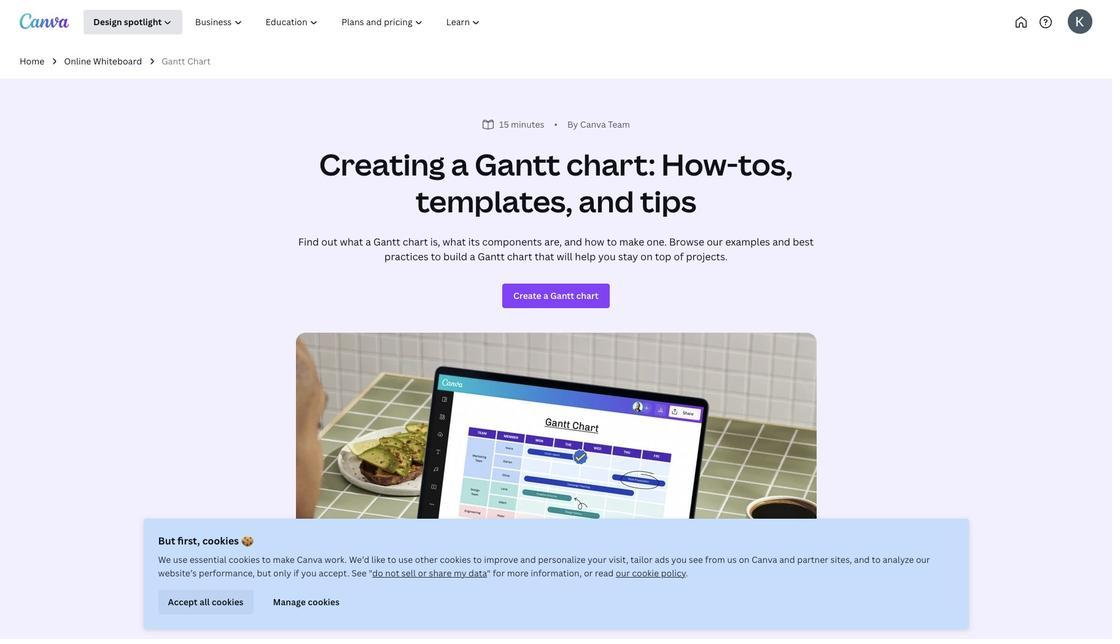 Task type: vqa. For each thing, say whether or not it's contained in the screenshot.
Improve
yes



Task type: describe. For each thing, give the bounding box(es) containing it.
cookies down 🍪
[[229, 554, 260, 566]]

our inside we use essential cookies to make canva work. we'd like to use other cookies to improve and personalize your visit, tailor ads you see from us on canva and partner sites, and to analyze our website's performance, but only if you accept. see "
[[916, 554, 930, 566]]

15
[[499, 119, 509, 130]]

more
[[507, 567, 529, 579]]

we'd
[[349, 554, 369, 566]]

by
[[567, 119, 578, 130]]

partner
[[797, 554, 829, 566]]

on inside find out what a gantt chart is, what its components are, and how to make one. browse our examples and best practices to build a gantt chart that will help you stay on top of projects.
[[641, 250, 653, 264]]

sell
[[402, 567, 416, 579]]

make inside we use essential cookies to make canva work. we'd like to use other cookies to improve and personalize your visit, tailor ads you see from us on canva and partner sites, and to analyze our website's performance, but only if you accept. see "
[[273, 554, 295, 566]]

for
[[493, 567, 505, 579]]

make inside find out what a gantt chart is, what its components are, and how to make one. browse our examples and best practices to build a gantt chart that will help you stay on top of projects.
[[619, 235, 644, 249]]

gantt down its
[[478, 250, 505, 264]]

and left best at the top
[[773, 235, 790, 249]]

build
[[443, 250, 467, 264]]

sites,
[[831, 554, 852, 566]]

browse
[[669, 235, 704, 249]]

all
[[200, 596, 210, 608]]

to left analyze
[[872, 554, 881, 566]]

top
[[655, 250, 671, 264]]

cookie
[[632, 567, 659, 579]]

information,
[[531, 567, 582, 579]]

manage cookies
[[273, 596, 340, 608]]

first,
[[178, 534, 200, 548]]

gantt inside creating a gantt chart: how-tos, templates, and tips
[[475, 145, 560, 184]]

website's
[[158, 567, 197, 579]]

.
[[686, 567, 688, 579]]

templates,
[[416, 181, 573, 221]]

us
[[727, 554, 737, 566]]

share
[[429, 567, 452, 579]]

accept all cookies button
[[158, 590, 253, 615]]

visit,
[[609, 554, 629, 566]]

ads
[[655, 554, 669, 566]]

work.
[[325, 554, 347, 566]]

0 horizontal spatial chart
[[403, 235, 428, 249]]

to right how
[[607, 235, 617, 249]]

components
[[482, 235, 542, 249]]

by canva team
[[567, 119, 630, 130]]

tailor
[[631, 554, 653, 566]]

like
[[371, 554, 385, 566]]

on inside we use essential cookies to make canva work. we'd like to use other cookies to improve and personalize your visit, tailor ads you see from us on canva and partner sites, and to analyze our website's performance, but only if you accept. see "
[[739, 554, 750, 566]]

do not sell or share my data " for more information, or read our cookie policy .
[[372, 567, 688, 579]]

cookies up essential
[[202, 534, 239, 548]]

0 horizontal spatial canva
[[297, 554, 323, 566]]

0 horizontal spatial our
[[616, 567, 630, 579]]

creating a gantt chart: how-tos, templates, and tips
[[319, 145, 793, 221]]

see
[[352, 567, 367, 579]]

stay
[[618, 250, 638, 264]]

data
[[469, 567, 487, 579]]

2 horizontal spatial canva
[[752, 554, 777, 566]]

improve
[[484, 554, 518, 566]]

but
[[257, 567, 271, 579]]

one.
[[647, 235, 667, 249]]

15 minutes
[[499, 119, 544, 130]]

but
[[158, 534, 175, 548]]

home link
[[20, 55, 44, 68]]

home
[[20, 55, 44, 67]]

if
[[293, 567, 299, 579]]

you inside find out what a gantt chart is, what its components are, and how to make one. browse our examples and best practices to build a gantt chart that will help you stay on top of projects.
[[598, 250, 616, 264]]

1 or from the left
[[418, 567, 427, 579]]

gantt left chart
[[162, 55, 185, 67]]

chart
[[187, 55, 211, 67]]

out
[[321, 235, 337, 249]]

accept
[[168, 596, 198, 608]]

do not sell or share my data link
[[372, 567, 487, 579]]

we
[[158, 554, 171, 566]]

gantt chart
[[162, 55, 211, 67]]

how
[[585, 235, 604, 249]]

do
[[372, 567, 383, 579]]

practices
[[385, 250, 429, 264]]

find out what a gantt chart is, what its components are, and how to make one. browse our examples and best practices to build a gantt chart that will help you stay on top of projects.
[[298, 235, 814, 264]]

your
[[588, 554, 607, 566]]



Task type: locate. For each thing, give the bounding box(es) containing it.
1 horizontal spatial "
[[487, 567, 491, 579]]

1 vertical spatial make
[[273, 554, 295, 566]]

essential
[[190, 554, 227, 566]]

0 horizontal spatial use
[[173, 554, 188, 566]]

online
[[64, 55, 91, 67]]

manage
[[273, 596, 306, 608]]

tips
[[640, 181, 696, 221]]

our down 'visit,'
[[616, 567, 630, 579]]

our cookie policy link
[[616, 567, 686, 579]]

2 horizontal spatial you
[[671, 554, 687, 566]]

find
[[298, 235, 319, 249]]

" left for
[[487, 567, 491, 579]]

a
[[451, 145, 469, 184], [365, 235, 371, 249], [470, 250, 475, 264]]

"
[[369, 567, 372, 579], [487, 567, 491, 579]]

online whiteboard
[[64, 55, 142, 67]]

canva right by
[[580, 119, 606, 130]]

2 horizontal spatial a
[[470, 250, 475, 264]]

are,
[[544, 235, 562, 249]]

other
[[415, 554, 438, 566]]

tos,
[[738, 145, 793, 184]]

what right out
[[340, 235, 363, 249]]

make up only
[[273, 554, 295, 566]]

1 vertical spatial chart
[[507, 250, 532, 264]]

from
[[705, 554, 725, 566]]

0 horizontal spatial what
[[340, 235, 363, 249]]

1 horizontal spatial use
[[398, 554, 413, 566]]

a inside creating a gantt chart: how-tos, templates, and tips
[[451, 145, 469, 184]]

to right like
[[388, 554, 396, 566]]

0 horizontal spatial a
[[365, 235, 371, 249]]

0 horizontal spatial you
[[301, 567, 317, 579]]

canva up the if
[[297, 554, 323, 566]]

1 vertical spatial a
[[365, 235, 371, 249]]

1 horizontal spatial on
[[739, 554, 750, 566]]

1 horizontal spatial a
[[451, 145, 469, 184]]

0 horizontal spatial on
[[641, 250, 653, 264]]

minutes
[[511, 119, 544, 130]]

0 vertical spatial our
[[707, 235, 723, 249]]

accept all cookies
[[168, 596, 244, 608]]

on right us at bottom right
[[739, 554, 750, 566]]

0 horizontal spatial or
[[418, 567, 427, 579]]

2 " from the left
[[487, 567, 491, 579]]

1 what from the left
[[340, 235, 363, 249]]

will
[[557, 250, 573, 264]]

to up but
[[262, 554, 271, 566]]

or right "sell"
[[418, 567, 427, 579]]

1 horizontal spatial our
[[707, 235, 723, 249]]

1 vertical spatial you
[[671, 554, 687, 566]]

my
[[454, 567, 467, 579]]

policy
[[661, 567, 686, 579]]

and
[[579, 181, 634, 221], [564, 235, 582, 249], [773, 235, 790, 249], [520, 554, 536, 566], [779, 554, 795, 566], [854, 554, 870, 566]]

chart:
[[566, 145, 655, 184]]

accept.
[[319, 567, 349, 579]]

whiteboard
[[93, 55, 142, 67]]

only
[[273, 567, 291, 579]]

top level navigation element
[[84, 10, 533, 34]]

to up "data"
[[473, 554, 482, 566]]

and up how
[[579, 181, 634, 221]]

2 vertical spatial our
[[616, 567, 630, 579]]

cookies down "accept."
[[308, 596, 340, 608]]

canva right us at bottom right
[[752, 554, 777, 566]]

1 vertical spatial our
[[916, 554, 930, 566]]

our
[[707, 235, 723, 249], [916, 554, 930, 566], [616, 567, 630, 579]]

chart down "components"
[[507, 250, 532, 264]]

but first, cookies 🍪
[[158, 534, 253, 548]]

1 use from the left
[[173, 554, 188, 566]]

🍪
[[241, 534, 253, 548]]

you right the if
[[301, 567, 317, 579]]

best
[[793, 235, 814, 249]]

on
[[641, 250, 653, 264], [739, 554, 750, 566]]

gantt chart banner image
[[296, 333, 816, 626]]

•
[[554, 119, 558, 130]]

1 horizontal spatial what
[[443, 235, 466, 249]]

and right sites,
[[854, 554, 870, 566]]

to
[[607, 235, 617, 249], [431, 250, 441, 264], [262, 554, 271, 566], [388, 554, 396, 566], [473, 554, 482, 566], [872, 554, 881, 566]]

use up "sell"
[[398, 554, 413, 566]]

you down how
[[598, 250, 616, 264]]

2 use from the left
[[398, 554, 413, 566]]

cookies
[[202, 534, 239, 548], [229, 554, 260, 566], [440, 554, 471, 566], [212, 596, 244, 608], [308, 596, 340, 608]]

its
[[468, 235, 480, 249]]

0 vertical spatial chart
[[403, 235, 428, 249]]

1 " from the left
[[369, 567, 372, 579]]

2 horizontal spatial our
[[916, 554, 930, 566]]

2 vertical spatial you
[[301, 567, 317, 579]]

0 vertical spatial make
[[619, 235, 644, 249]]

chart up 'practices'
[[403, 235, 428, 249]]

2 vertical spatial a
[[470, 250, 475, 264]]

our inside find out what a gantt chart is, what its components are, and how to make one. browse our examples and best practices to build a gantt chart that will help you stay on top of projects.
[[707, 235, 723, 249]]

0 horizontal spatial "
[[369, 567, 372, 579]]

1 horizontal spatial you
[[598, 250, 616, 264]]

0 horizontal spatial make
[[273, 554, 295, 566]]

what up the build
[[443, 235, 466, 249]]

analyze
[[883, 554, 914, 566]]

you up policy
[[671, 554, 687, 566]]

creating
[[319, 145, 445, 184]]

1 horizontal spatial make
[[619, 235, 644, 249]]

we use essential cookies to make canva work. we'd like to use other cookies to improve and personalize your visit, tailor ads you see from us on canva and partner sites, and to analyze our website's performance, but only if you accept. see "
[[158, 554, 930, 579]]

or left 'read'
[[584, 567, 593, 579]]

1 vertical spatial on
[[739, 554, 750, 566]]

our up projects.
[[707, 235, 723, 249]]

how-
[[661, 145, 738, 184]]

see
[[689, 554, 703, 566]]

2 what from the left
[[443, 235, 466, 249]]

performance,
[[199, 567, 255, 579]]

on left top
[[641, 250, 653, 264]]

use up website's
[[173, 554, 188, 566]]

online whiteboard link
[[64, 55, 142, 68]]

and inside creating a gantt chart: how-tos, templates, and tips
[[579, 181, 634, 221]]

canva
[[580, 119, 606, 130], [297, 554, 323, 566], [752, 554, 777, 566]]

examples
[[725, 235, 770, 249]]

team
[[608, 119, 630, 130]]

not
[[385, 567, 399, 579]]

1 horizontal spatial canva
[[580, 119, 606, 130]]

" right see in the bottom of the page
[[369, 567, 372, 579]]

1 horizontal spatial chart
[[507, 250, 532, 264]]

gantt down 15 minutes
[[475, 145, 560, 184]]

and up do not sell or share my data " for more information, or read our cookie policy .
[[520, 554, 536, 566]]

0 vertical spatial you
[[598, 250, 616, 264]]

1 horizontal spatial or
[[584, 567, 593, 579]]

is,
[[430, 235, 440, 249]]

cookies right all
[[212, 596, 244, 608]]

that
[[535, 250, 554, 264]]

2 or from the left
[[584, 567, 593, 579]]

manage cookies button
[[263, 590, 349, 615]]

cookies up my
[[440, 554, 471, 566]]

personalize
[[538, 554, 586, 566]]

help
[[575, 250, 596, 264]]

what
[[340, 235, 363, 249], [443, 235, 466, 249]]

0 vertical spatial on
[[641, 250, 653, 264]]

read
[[595, 567, 614, 579]]

and up 'will'
[[564, 235, 582, 249]]

or
[[418, 567, 427, 579], [584, 567, 593, 579]]

0 vertical spatial a
[[451, 145, 469, 184]]

projects.
[[686, 250, 728, 264]]

chart
[[403, 235, 428, 249], [507, 250, 532, 264]]

to down is,
[[431, 250, 441, 264]]

gantt up 'practices'
[[373, 235, 400, 249]]

and left partner
[[779, 554, 795, 566]]

of
[[674, 250, 684, 264]]

our right analyze
[[916, 554, 930, 566]]

gantt
[[162, 55, 185, 67], [475, 145, 560, 184], [373, 235, 400, 249], [478, 250, 505, 264]]

make up stay at the right top of the page
[[619, 235, 644, 249]]

" inside we use essential cookies to make canva work. we'd like to use other cookies to improve and personalize your visit, tailor ads you see from us on canva and partner sites, and to analyze our website's performance, but only if you accept. see "
[[369, 567, 372, 579]]



